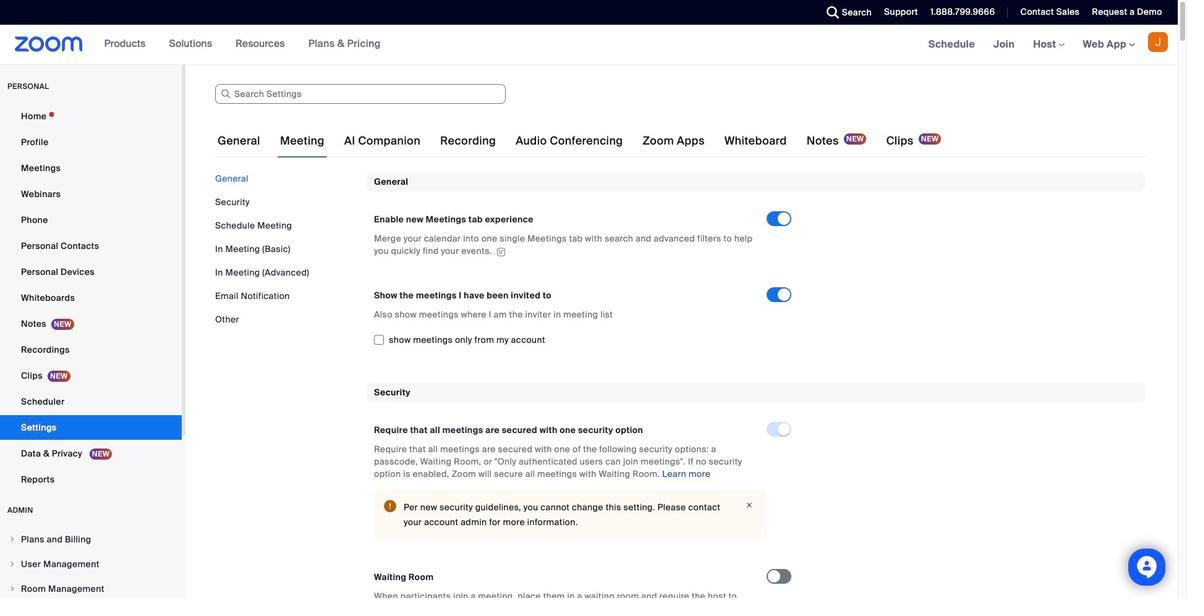 Task type: describe. For each thing, give the bounding box(es) containing it.
security element
[[367, 383, 1146, 599]]

personal menu menu
[[0, 104, 182, 494]]

2 menu item from the top
[[0, 553, 182, 577]]

product information navigation
[[95, 25, 390, 64]]

meetings navigation
[[920, 25, 1178, 65]]

right image for 1st menu item
[[9, 536, 16, 544]]

right image
[[9, 561, 16, 569]]

admin menu menu
[[0, 528, 182, 599]]

3 menu item from the top
[[0, 578, 182, 599]]

1 menu item from the top
[[0, 528, 182, 552]]

Search Settings text field
[[215, 84, 506, 104]]

right image for 3rd menu item from the top of the the "admin menu" menu
[[9, 586, 16, 593]]



Task type: locate. For each thing, give the bounding box(es) containing it.
1 vertical spatial right image
[[9, 586, 16, 593]]

banner
[[0, 25, 1178, 65]]

0 vertical spatial menu item
[[0, 528, 182, 552]]

2 vertical spatial menu item
[[0, 578, 182, 599]]

1 vertical spatial menu item
[[0, 553, 182, 577]]

zoom logo image
[[15, 36, 83, 52]]

right image up right image
[[9, 536, 16, 544]]

menu bar
[[215, 173, 358, 326]]

menu item
[[0, 528, 182, 552], [0, 553, 182, 577], [0, 578, 182, 599]]

right image down right image
[[9, 586, 16, 593]]

2 right image from the top
[[9, 586, 16, 593]]

profile picture image
[[1149, 32, 1169, 52]]

alert
[[374, 491, 767, 540]]

1 right image from the top
[[9, 536, 16, 544]]

general element
[[367, 173, 1146, 364]]

0 vertical spatial right image
[[9, 536, 16, 544]]

warning image
[[384, 500, 397, 513]]

alert inside security "element"
[[374, 491, 767, 540]]

tabs of my account settings page tab list
[[215, 124, 944, 158]]

close image
[[742, 500, 757, 512]]

right image
[[9, 536, 16, 544], [9, 586, 16, 593]]



Task type: vqa. For each thing, say whether or not it's contained in the screenshot.
banner
yes



